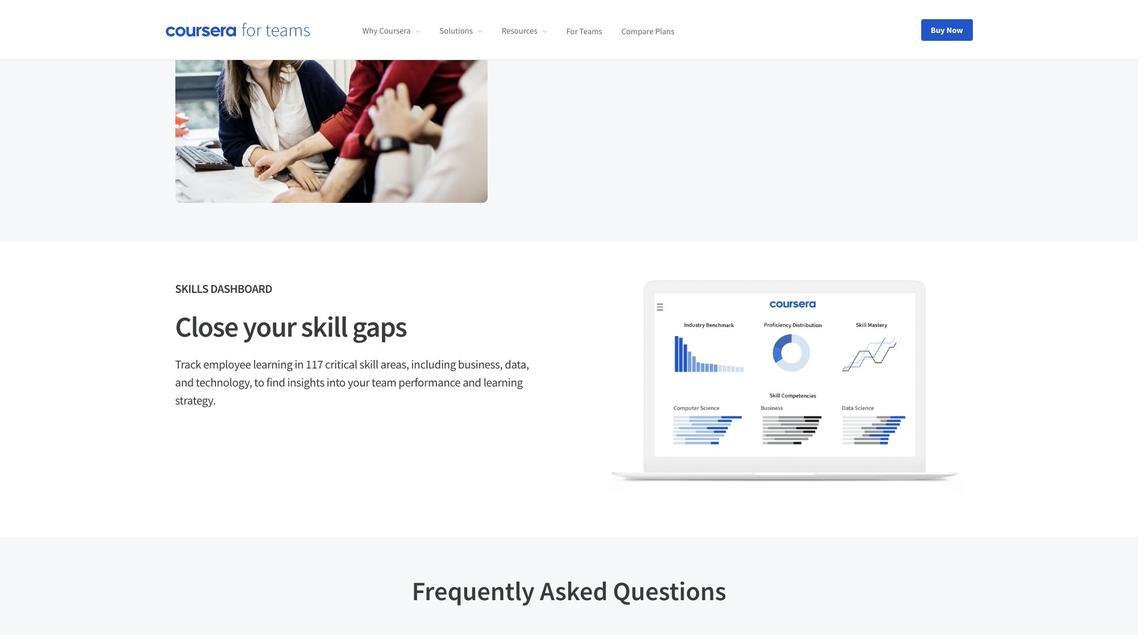 Task type: locate. For each thing, give the bounding box(es) containing it.
1 horizontal spatial your
[[348, 375, 370, 390]]

dashboard
[[210, 281, 272, 296]]

close
[[175, 309, 238, 345]]

solutions link
[[440, 25, 483, 36]]

your
[[243, 309, 296, 345], [348, 375, 370, 390]]

plans
[[656, 25, 675, 36]]

their
[[634, 37, 657, 52]]

gaps
[[352, 309, 407, 345]]

to
[[254, 375, 264, 390]]

and down the track
[[175, 375, 194, 390]]

skill up 117
[[301, 309, 348, 345]]

asked
[[540, 575, 608, 608]]

0 horizontal spatial your
[[243, 309, 296, 345]]

and
[[923, 19, 941, 34], [829, 37, 848, 52], [175, 375, 194, 390], [463, 375, 482, 390]]

performance
[[399, 375, 461, 390]]

learning down of
[[850, 37, 889, 52]]

select
[[795, 19, 823, 34]]

find
[[266, 375, 285, 390]]

for
[[567, 25, 578, 36]]

solutions
[[440, 25, 473, 36]]

track
[[175, 357, 201, 372]]

1 horizontal spatial skill
[[360, 357, 379, 372]]

and down "group"
[[829, 37, 848, 52]]

1 vertical spatial your
[[348, 375, 370, 390]]

of
[[856, 19, 866, 34]]

learning down data,
[[484, 375, 523, 390]]

employees
[[868, 19, 920, 34]]

why coursera
[[363, 25, 411, 36]]

team
[[372, 375, 397, 390]]

buy now
[[931, 24, 964, 35]]

0 horizontal spatial skill
[[301, 309, 348, 345]]

1 vertical spatial skill
[[360, 357, 379, 372]]

curated
[[635, 19, 672, 34]]

compare
[[622, 25, 654, 36]]

your down "dashboard"
[[243, 309, 296, 345]]

enrollments,
[[714, 37, 775, 52]]

programs
[[715, 19, 762, 34]]

buy
[[931, 24, 945, 35]]

skills
[[175, 281, 208, 296]]

learning
[[674, 19, 713, 34], [850, 37, 889, 52], [253, 357, 293, 372], [484, 375, 523, 390]]

skill up the team
[[360, 357, 379, 372]]

including
[[411, 357, 456, 372]]

now
[[947, 24, 964, 35]]

skill
[[301, 309, 348, 345], [360, 357, 379, 372]]

and down business,
[[463, 375, 482, 390]]

messages,
[[777, 37, 827, 52]]

coursera for teams image
[[166, 23, 310, 37]]

your right the into
[[348, 375, 370, 390]]

with
[[764, 19, 785, 34]]

employee
[[203, 357, 251, 372]]



Task type: describe. For each thing, give the bounding box(es) containing it.
areas,
[[381, 357, 409, 372]]

close your skill gaps
[[175, 309, 407, 345]]

why coursera link
[[363, 25, 421, 36]]

strategy.
[[175, 393, 216, 408]]

data,
[[505, 357, 529, 372]]

group
[[825, 19, 854, 34]]

skills dashboard 2 image
[[608, 280, 964, 499]]

track
[[608, 37, 632, 52]]

frequently
[[412, 575, 535, 608]]

learning up find
[[253, 357, 293, 372]]

learning up invitations,
[[674, 19, 713, 34]]

hours.
[[891, 37, 922, 52]]

teams
[[580, 25, 603, 36]]

0 vertical spatial skill
[[301, 309, 348, 345]]

in
[[295, 357, 304, 372]]

questions
[[613, 575, 727, 608]]

technology,
[[196, 375, 252, 390]]

insights
[[287, 375, 325, 390]]

critical
[[325, 357, 358, 372]]

skill inside track employee learning in 117 critical skill areas, including business, data, and technology, to find insights into your team performance and learning strategy.
[[360, 357, 379, 372]]

frequently asked questions
[[412, 575, 727, 608]]

why integrations image
[[175, 0, 488, 203]]

resources
[[502, 25, 538, 36]]

117
[[306, 357, 323, 372]]

track employee learning in 117 critical skill areas, including business, data, and technology, to find insights into your team performance and learning strategy.
[[175, 357, 529, 408]]

invitations,
[[659, 37, 712, 52]]

business,
[[458, 357, 503, 372]]

and left now on the right of page
[[923, 19, 941, 34]]

for teams link
[[567, 25, 603, 36]]

skills dashboard
[[175, 281, 272, 296]]

build
[[608, 19, 633, 34]]

into
[[327, 375, 346, 390]]

your inside track employee learning in 117 critical skill areas, including business, data, and technology, to find insights into your team performance and learning strategy.
[[348, 375, 370, 390]]

buy now button
[[922, 19, 973, 41]]

0 vertical spatial your
[[243, 309, 296, 345]]

compare plans
[[622, 25, 675, 36]]

why
[[363, 25, 378, 36]]

resources link
[[502, 25, 547, 36]]

a
[[787, 19, 793, 34]]

for teams
[[567, 25, 603, 36]]

build curated learning programs with a select group of employees and track their invitations, enrollments, messages, and learning hours.
[[608, 19, 941, 52]]

compare plans link
[[622, 25, 675, 36]]

coursera
[[379, 25, 411, 36]]



Task type: vqa. For each thing, say whether or not it's contained in the screenshot.
forms
no



